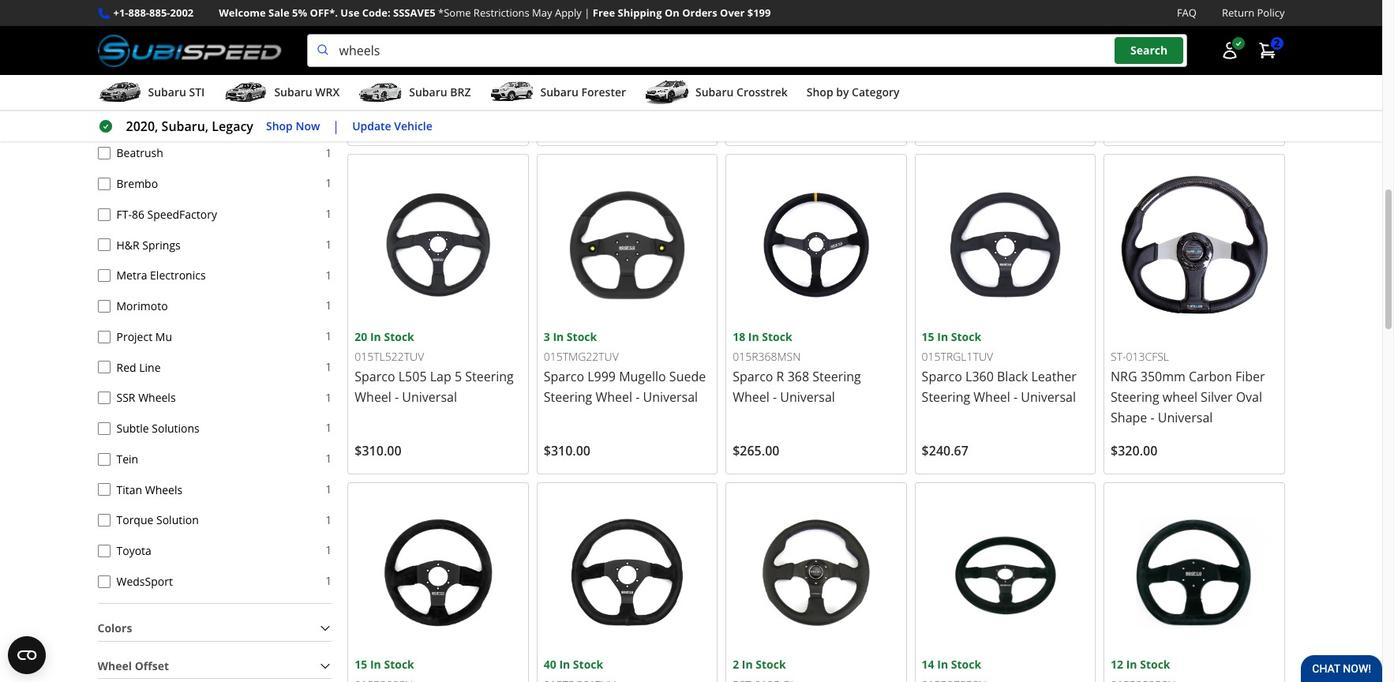 Task type: locate. For each thing, give the bounding box(es) containing it.
subtle
[[116, 421, 149, 436]]

WedsSport button
[[98, 575, 110, 588]]

stock for 18 in stock 015r345msn sparco r 345 black suede steering wheel - universal
[[384, 1, 414, 16]]

subaru left brz
[[409, 85, 447, 100]]

stock inside 15 in stock 015trgl1tuv sparco l360 black leather steering wheel - universal
[[951, 329, 982, 344]]

0 vertical spatial red
[[666, 60, 689, 78]]

4 1 from the top
[[326, 176, 332, 191]]

0 vertical spatial suede
[[469, 40, 506, 57]]

1 for subtle solutions
[[326, 420, 332, 435]]

sparco down 015tl522tuv
[[355, 368, 395, 385]]

1 horizontal spatial shop
[[807, 85, 834, 100]]

sti up 2020, subaru, legacy
[[189, 85, 205, 100]]

0 vertical spatial titan
[[116, 54, 142, 69]]

1 1 from the top
[[326, 84, 332, 99]]

18 inside 18 in stock 015r345msn sparco r 345 black suede steering wheel - universal
[[355, 1, 367, 16]]

oval
[[1236, 388, 1263, 406]]

1 for beatrush
[[326, 145, 332, 160]]

17 1 from the top
[[326, 573, 332, 588]]

015p310f2sn
[[922, 21, 992, 36]]

r
[[399, 40, 406, 57], [777, 368, 785, 385]]

shop
[[807, 85, 834, 100], [266, 118, 293, 133]]

sparco inside 18 in stock 015r345msn sparco r 345 black suede steering wheel - universal
[[355, 40, 395, 57]]

subaru down "7"
[[148, 85, 186, 100]]

subaru up shop now
[[274, 85, 313, 100]]

subispeed logo image
[[98, 34, 282, 67]]

15 1 from the top
[[326, 512, 332, 527]]

0 horizontal spatial carbon
[[622, 40, 665, 57]]

JDM Station button
[[98, 0, 110, 7]]

0 horizontal spatial suede
[[469, 40, 506, 57]]

1 horizontal spatial |
[[585, 6, 590, 20]]

0 vertical spatial sti
[[116, 23, 132, 38]]

in inside 18 in stock 015r345msn sparco r 345 black suede steering wheel - universal
[[370, 1, 381, 16]]

faq
[[1177, 6, 1197, 20]]

0 horizontal spatial 18
[[355, 1, 367, 16]]

1
[[326, 84, 332, 99], [326, 114, 332, 129], [326, 145, 332, 160], [326, 176, 332, 191], [326, 206, 332, 221], [326, 237, 332, 252], [326, 267, 332, 282], [326, 298, 332, 313], [326, 329, 332, 344], [326, 359, 332, 374], [326, 390, 332, 405], [326, 420, 332, 435], [326, 451, 332, 466], [326, 482, 332, 497], [326, 512, 332, 527], [326, 543, 332, 558], [326, 573, 332, 588]]

sparco l360 black leather steering wheel - universal image
[[922, 161, 1089, 328]]

1 horizontal spatial $310.00
[[544, 442, 591, 459]]

Metra Electronics button
[[98, 269, 110, 282]]

2 horizontal spatial nrg
[[1111, 368, 1138, 385]]

5 subaru from the left
[[696, 85, 734, 100]]

1 horizontal spatial suede
[[670, 368, 706, 385]]

1 titan from the top
[[116, 54, 142, 69]]

wheel inside 3 in stock 015tmg22tuv sparco l999 mugello suede steering wheel - universal
[[596, 388, 633, 406]]

1 vertical spatial st-
[[1111, 349, 1127, 364]]

1 horizontal spatial 18
[[733, 329, 746, 344]]

0 horizontal spatial |
[[333, 118, 340, 135]]

15
[[922, 329, 935, 344], [355, 657, 367, 672]]

suede right "mugello"
[[670, 368, 706, 385]]

20 in stock 015tl522tuv sparco l505 lap 5 steering wheel - universal
[[355, 329, 514, 406]]

wheel inside 18 in stock 015r368msn sparco r 368 steering wheel - universal
[[733, 388, 770, 406]]

18 up 015r345msn
[[355, 1, 367, 16]]

2 titan from the top
[[116, 482, 142, 497]]

18 up 015r368msn
[[733, 329, 746, 344]]

subaru wrx button
[[224, 78, 340, 110]]

1 horizontal spatial red
[[666, 60, 689, 78]]

universal up brz
[[454, 60, 509, 78]]

steering inside 18 in stock 015r345msn sparco r 345 black suede steering wheel - universal
[[355, 60, 403, 78]]

1 horizontal spatial carbon
[[1189, 368, 1232, 385]]

wheels up torque solution
[[145, 482, 183, 497]]

brz
[[450, 85, 471, 100]]

1 vertical spatial r
[[777, 368, 785, 385]]

universal down "mugello"
[[643, 388, 698, 406]]

- inside 18 in stock 015r368msn sparco r 368 steering wheel - universal
[[773, 388, 777, 406]]

stock for 15 in stock 015trgl1tuv sparco l360 black leather steering wheel - universal
[[951, 329, 982, 344]]

universal inside '20 in stock 015tl522tuv sparco l505 lap 5 steering wheel - universal'
[[402, 388, 457, 406]]

sparco down 015r345msn
[[355, 40, 395, 57]]

7 1 from the top
[[326, 267, 332, 282]]

carbon up with on the left top of the page
[[622, 40, 665, 57]]

3 1 from the top
[[326, 145, 332, 160]]

universal down lap
[[402, 388, 457, 406]]

sparco inside 015p310f2sn sparco p310 steering wheel - universal
[[922, 40, 963, 57]]

stock inside 18 in stock 015r368msn sparco r 368 steering wheel - universal
[[762, 329, 793, 344]]

suede down restrictions
[[469, 40, 506, 57]]

3 subaru from the left
[[409, 85, 447, 100]]

0 vertical spatial r
[[399, 40, 406, 57]]

15 inside 15 in stock 015trgl1tuv sparco l360 black leather steering wheel - universal
[[922, 329, 935, 344]]

18 in stock 015r345msn sparco r 345 black suede steering wheel - universal
[[355, 1, 509, 78]]

stock for 2 in stock
[[756, 657, 786, 672]]

in inside 3 in stock 015tmg22tuv sparco l999 mugello suede steering wheel - universal
[[553, 329, 564, 344]]

forester
[[582, 85, 626, 100]]

air lift
[[116, 115, 150, 130]]

titan 7
[[116, 54, 151, 69]]

in for 12 in stock
[[1127, 657, 1138, 672]]

subtle solutions
[[116, 421, 200, 436]]

1 vertical spatial $265.00
[[733, 442, 780, 459]]

885-
[[149, 6, 170, 20]]

stock inside 18 in stock 015r345msn sparco r 345 black suede steering wheel - universal
[[384, 1, 414, 16]]

stock for 14 in stock
[[951, 657, 982, 672]]

steering up shape
[[1111, 388, 1160, 406]]

- inside 3 in stock 015tmg22tuv sparco l999 mugello suede steering wheel - universal
[[636, 388, 640, 406]]

4
[[733, 1, 739, 16]]

sti
[[116, 23, 132, 38], [189, 85, 205, 100]]

black right l360
[[997, 368, 1028, 385]]

2 subaru from the left
[[274, 85, 313, 100]]

1 vertical spatial |
[[333, 118, 340, 135]]

shop inside dropdown button
[[807, 85, 834, 100]]

sparco down 015tmg22tuv
[[544, 368, 584, 385]]

in for 3 in stock 015tmg22tuv sparco l999 mugello suede steering wheel - universal
[[553, 329, 564, 344]]

wheel offset button
[[98, 654, 332, 679]]

12 1 from the top
[[326, 420, 332, 435]]

sparco l777 steering wheel - universal
[[1111, 40, 1275, 78]]

universal inside 4 in stock rst-012r-rs nrg race series steering wheel - universal
[[780, 60, 835, 78]]

0 vertical spatial 15
[[922, 329, 935, 344]]

4 subaru from the left
[[541, 85, 579, 100]]

colors
[[98, 621, 132, 636]]

2020, subaru, legacy
[[126, 118, 253, 135]]

sparco down the "015l800pl"
[[1111, 40, 1152, 57]]

1 horizontal spatial r
[[777, 368, 785, 385]]

subaru for subaru sti
[[148, 85, 186, 100]]

sssave5
[[393, 6, 436, 20]]

15 in stock
[[355, 657, 414, 672]]

torque
[[116, 513, 153, 528]]

universal down series
[[780, 60, 835, 78]]

sparco down 015p310f2sn on the right of page
[[922, 40, 963, 57]]

shop left now
[[266, 118, 293, 133]]

solutions
[[152, 421, 200, 436]]

sparco for 368
[[733, 368, 773, 385]]

steering up a subaru brz thumbnail image
[[355, 60, 403, 78]]

14 1 from the top
[[326, 482, 332, 497]]

shop by category button
[[807, 78, 900, 110]]

update vehicle
[[352, 118, 433, 133]]

sparco inside '20 in stock 015tl522tuv sparco l505 lap 5 steering wheel - universal'
[[355, 368, 395, 385]]

| left free
[[585, 6, 590, 20]]

Toyota button
[[98, 545, 110, 557]]

|
[[585, 6, 590, 20], [333, 118, 340, 135]]

1 for tein
[[326, 451, 332, 466]]

in inside 18 in stock 015r368msn sparco r 368 steering wheel - universal
[[748, 329, 759, 344]]

1 vertical spatial 15
[[355, 657, 367, 672]]

0 horizontal spatial fiber
[[669, 40, 698, 57]]

-
[[447, 60, 451, 78], [773, 60, 777, 78], [922, 60, 926, 78], [1111, 60, 1115, 78], [598, 81, 602, 98], [395, 388, 399, 406], [636, 388, 640, 406], [773, 388, 777, 406], [1014, 388, 1018, 406], [1151, 409, 1155, 426]]

1 vertical spatial red
[[116, 360, 136, 375]]

r left "368"
[[777, 368, 785, 385]]

sparco inside 18 in stock 015r368msn sparco r 368 steering wheel - universal
[[733, 368, 773, 385]]

5
[[455, 368, 462, 385]]

1 vertical spatial titan
[[116, 482, 142, 497]]

0 horizontal spatial $310.00
[[355, 442, 402, 459]]

11 1 from the top
[[326, 390, 332, 405]]

stock for 15 in stock
[[384, 657, 414, 672]]

0 vertical spatial wheels
[[138, 390, 176, 405]]

wheel inside dropdown button
[[98, 658, 132, 673]]

universal inside nrg 315mm carbon fiber steering wheel with red stitching - universal
[[605, 81, 660, 98]]

steering right p310
[[998, 40, 1047, 57]]

1 horizontal spatial fiber
[[1236, 368, 1265, 385]]

wheel inside '20 in stock 015tl522tuv sparco l505 lap 5 steering wheel - universal'
[[355, 388, 392, 406]]

in inside '20 in stock 015tl522tuv sparco l505 lap 5 steering wheel - universal'
[[370, 329, 381, 344]]

sparco inside 3 in stock 015tmg22tuv sparco l999 mugello suede steering wheel - universal
[[544, 368, 584, 385]]

st- down may
[[544, 21, 559, 36]]

fiber inside nrg 350mm carbon fiber steering wheel silver oval shape - universal
[[1236, 368, 1265, 385]]

shop left 'by'
[[807, 85, 834, 100]]

wheels for ssr wheels
[[138, 390, 176, 405]]

shop for shop now
[[266, 118, 293, 133]]

sparco 375 black suede steering wheel - universal image
[[922, 489, 1089, 656]]

stock for 4 in stock rst-012r-rs nrg race series steering wheel - universal
[[756, 1, 786, 16]]

5%
[[292, 6, 307, 20]]

| right now
[[333, 118, 340, 135]]

black right 345 on the top of the page
[[435, 40, 466, 57]]

off*.
[[310, 6, 338, 20]]

offset
[[135, 658, 169, 673]]

universal down search
[[1118, 60, 1173, 78]]

universal
[[454, 60, 509, 78], [780, 60, 835, 78], [929, 60, 984, 78], [1118, 60, 1173, 78], [605, 81, 660, 98], [402, 388, 457, 406], [643, 388, 698, 406], [780, 388, 835, 406], [1021, 388, 1076, 406], [1158, 409, 1213, 426]]

- inside 4 in stock rst-012r-rs nrg race series steering wheel - universal
[[773, 60, 777, 78]]

16 1 from the top
[[326, 543, 332, 558]]

sti inside 'dropdown button'
[[189, 85, 205, 100]]

1 vertical spatial carbon
[[1189, 368, 1232, 385]]

2 inside button
[[1274, 36, 1280, 51]]

universal inside 18 in stock 015r368msn sparco r 368 steering wheel - universal
[[780, 388, 835, 406]]

steering down l360
[[922, 388, 971, 406]]

subaru inside 'dropdown button'
[[148, 85, 186, 100]]

- inside 18 in stock 015r345msn sparco r 345 black suede steering wheel - universal
[[447, 60, 451, 78]]

2 1 from the top
[[326, 114, 332, 129]]

sparco l360 black seude steering wheel - universal image
[[544, 489, 711, 656]]

universal inside 015p310f2sn sparco p310 steering wheel - universal
[[929, 60, 984, 78]]

sparco for lap
[[355, 368, 395, 385]]

a subaru brz thumbnail image image
[[359, 81, 403, 104]]

1 vertical spatial wheels
[[145, 482, 183, 497]]

leather
[[1032, 368, 1077, 385]]

0 horizontal spatial r
[[399, 40, 406, 57]]

2 $310.00 from the left
[[544, 442, 591, 459]]

red
[[666, 60, 689, 78], [116, 360, 136, 375]]

0 vertical spatial shop
[[807, 85, 834, 100]]

$310.00 for sparco l999 mugello suede steering wheel - universal
[[544, 442, 591, 459]]

fiber down on
[[669, 40, 698, 57]]

carbon inside nrg 350mm carbon fiber steering wheel silver oval shape - universal
[[1189, 368, 1232, 385]]

may
[[532, 6, 552, 20]]

sparco l999 mugello suede steering wheel - universal image
[[544, 161, 711, 328]]

012r-
[[755, 21, 784, 36]]

1 vertical spatial 18
[[733, 329, 746, 344]]

l360
[[966, 368, 994, 385]]

universal down p310
[[929, 60, 984, 78]]

0 vertical spatial 18
[[355, 1, 367, 16]]

sparco down 015trgl1tuv
[[922, 368, 963, 385]]

sparco inside 15 in stock 015trgl1tuv sparco l360 black leather steering wheel - universal
[[922, 368, 963, 385]]

0 horizontal spatial sti
[[116, 23, 132, 38]]

suede inside 18 in stock 015r345msn sparco r 345 black suede steering wheel - universal
[[469, 40, 506, 57]]

steering up the shop by category
[[833, 40, 881, 57]]

+1-888-885-2002
[[113, 6, 194, 20]]

stock for 12 in stock
[[1140, 657, 1171, 672]]

st- up shape
[[1111, 349, 1127, 364]]

fiber inside nrg 315mm carbon fiber steering wheel with red stitching - universal
[[669, 40, 698, 57]]

in inside 4 in stock rst-012r-rs nrg race series steering wheel - universal
[[742, 1, 753, 16]]

0 horizontal spatial $265.00
[[355, 114, 402, 131]]

nrg race style premium leather steering wheel 320mm w/ blue stitching - universal image
[[733, 489, 900, 656]]

9 1 from the top
[[326, 329, 332, 344]]

stock for 20 in stock 015tl522tuv sparco l505 lap 5 steering wheel - universal
[[384, 329, 414, 344]]

carbon up the 'silver'
[[1189, 368, 1232, 385]]

Subtle Solutions button
[[98, 422, 110, 435]]

r for 368
[[777, 368, 785, 385]]

Air Lift button
[[98, 116, 110, 129]]

8 1 from the top
[[326, 298, 332, 313]]

black
[[435, 40, 466, 57], [997, 368, 1028, 385]]

category
[[852, 85, 900, 100]]

1 vertical spatial shop
[[266, 118, 293, 133]]

1 for wedssport
[[326, 573, 332, 588]]

1 horizontal spatial nrg
[[733, 40, 759, 57]]

steering right 5
[[465, 368, 514, 385]]

steering down l999
[[544, 388, 592, 406]]

st-310cfrs
[[544, 21, 603, 36]]

button image
[[1220, 41, 1239, 60]]

stock inside 3 in stock 015tmg22tuv sparco l999 mugello suede steering wheel - universal
[[567, 329, 597, 344]]

13 1 from the top
[[326, 451, 332, 466]]

black inside 15 in stock 015trgl1tuv sparco l360 black leather steering wheel - universal
[[997, 368, 1028, 385]]

345
[[410, 40, 431, 57]]

r inside 18 in stock 015r368msn sparco r 368 steering wheel - universal
[[777, 368, 785, 385]]

10 1 from the top
[[326, 359, 332, 374]]

sti down the +1-
[[116, 23, 132, 38]]

1 horizontal spatial 15
[[922, 329, 935, 344]]

stitching
[[544, 81, 595, 98]]

universal down with on the left top of the page
[[605, 81, 660, 98]]

free
[[593, 6, 615, 20]]

titan for titan wheels
[[116, 482, 142, 497]]

r inside 18 in stock 015r345msn sparco r 345 black suede steering wheel - universal
[[399, 40, 406, 57]]

0 vertical spatial black
[[435, 40, 466, 57]]

$240.67
[[922, 442, 969, 459]]

red right red line 'button' on the bottom left of page
[[116, 360, 136, 375]]

1 vertical spatial suede
[[670, 368, 706, 385]]

- inside nrg 315mm carbon fiber steering wheel with red stitching - universal
[[598, 81, 602, 98]]

015tmg22tuv
[[544, 349, 619, 364]]

0 vertical spatial fiber
[[669, 40, 698, 57]]

4 in stock rst-012r-rs nrg race series steering wheel - universal
[[733, 1, 881, 78]]

nrg for nrg 350mm carbon fiber steering wheel silver oval shape - universal
[[1111, 368, 1138, 385]]

titan
[[116, 54, 142, 69], [116, 482, 142, 497]]

nrg inside nrg 350mm carbon fiber steering wheel silver oval shape - universal
[[1111, 368, 1138, 385]]

0 horizontal spatial 15
[[355, 657, 367, 672]]

6 1 from the top
[[326, 237, 332, 252]]

a subaru forester thumbnail image image
[[490, 81, 534, 104]]

sparco for 345
[[355, 40, 395, 57]]

steering right l777
[[1186, 40, 1235, 57]]

nrg down st-013cfsl
[[1111, 368, 1138, 385]]

steering inside 18 in stock 015r368msn sparco r 368 steering wheel - universal
[[813, 368, 861, 385]]

st-013cfsl
[[1111, 349, 1170, 364]]

suede
[[469, 40, 506, 57], [670, 368, 706, 385]]

5 1 from the top
[[326, 206, 332, 221]]

0 vertical spatial st-
[[544, 21, 559, 36]]

in inside 15 in stock 015trgl1tuv sparco l360 black leather steering wheel - universal
[[938, 329, 949, 344]]

stock inside 4 in stock rst-012r-rs nrg race series steering wheel - universal
[[756, 1, 786, 16]]

carbon inside nrg 315mm carbon fiber steering wheel with red stitching - universal
[[622, 40, 665, 57]]

universal down wheel
[[1158, 409, 1213, 426]]

1 subaru from the left
[[148, 85, 186, 100]]

015p310f2sn sparco p310 steering wheel - universal
[[922, 21, 1087, 78]]

1 horizontal spatial black
[[997, 368, 1028, 385]]

universal down leather
[[1021, 388, 1076, 406]]

subaru crosstrek button
[[645, 78, 788, 110]]

r left 345 on the top of the page
[[399, 40, 406, 57]]

universal inside sparco l777 steering wheel - universal
[[1118, 60, 1173, 78]]

0 vertical spatial carbon
[[622, 40, 665, 57]]

1 vertical spatial fiber
[[1236, 368, 1265, 385]]

stock for 18 in stock 015r368msn sparco r 368 steering wheel - universal
[[762, 329, 793, 344]]

wheels up subtle solutions at the bottom of the page
[[138, 390, 176, 405]]

titan left "7"
[[116, 54, 142, 69]]

toyota
[[116, 543, 151, 558]]

nrg inside nrg 315mm carbon fiber steering wheel with red stitching - universal
[[544, 40, 570, 57]]

nrg down st-310cfrs
[[544, 40, 570, 57]]

subaru forester
[[541, 85, 626, 100]]

crosstrek
[[737, 85, 788, 100]]

use
[[341, 6, 360, 20]]

subaru left the forester
[[541, 85, 579, 100]]

update
[[352, 118, 391, 133]]

nrg down rst- on the top right
[[733, 40, 759, 57]]

18 for steering
[[355, 1, 367, 16]]

sparco down 015r368msn
[[733, 368, 773, 385]]

0 horizontal spatial black
[[435, 40, 466, 57]]

18 inside 18 in stock 015r368msn sparco r 368 steering wheel - universal
[[733, 329, 746, 344]]

Beatrush button
[[98, 147, 110, 160]]

steering
[[833, 40, 881, 57], [998, 40, 1047, 57], [1186, 40, 1235, 57], [355, 60, 403, 78], [544, 60, 592, 78], [465, 368, 514, 385], [813, 368, 861, 385], [544, 388, 592, 406], [922, 388, 971, 406], [1111, 388, 1160, 406]]

wedssport
[[116, 574, 173, 589]]

1 horizontal spatial sti
[[189, 85, 205, 100]]

steering up stitching
[[544, 60, 592, 78]]

1 for h&r springs
[[326, 237, 332, 252]]

- inside nrg 350mm carbon fiber steering wheel silver oval shape - universal
[[1151, 409, 1155, 426]]

0 horizontal spatial st-
[[544, 21, 559, 36]]

wheel offset
[[98, 658, 169, 673]]

steering inside 15 in stock 015trgl1tuv sparco l360 black leather steering wheel - universal
[[922, 388, 971, 406]]

titan right titan wheels button
[[116, 482, 142, 497]]

update vehicle button
[[352, 117, 433, 135]]

fiber up oval
[[1236, 368, 1265, 385]]

now
[[296, 118, 320, 133]]

policy
[[1258, 6, 1285, 20]]

universal down "368"
[[780, 388, 835, 406]]

subaru left crosstrek at the right top of page
[[696, 85, 734, 100]]

1 horizontal spatial st-
[[1111, 349, 1127, 364]]

Project Mu button
[[98, 330, 110, 343]]

steering right "368"
[[813, 368, 861, 385]]

0 horizontal spatial nrg
[[544, 40, 570, 57]]

stock inside '20 in stock 015tl522tuv sparco l505 lap 5 steering wheel - universal'
[[384, 329, 414, 344]]

wheel inside nrg 315mm carbon fiber steering wheel with red stitching - universal
[[596, 60, 633, 78]]

shop for shop by category
[[807, 85, 834, 100]]

subaru inside dropdown button
[[274, 85, 313, 100]]

wheel inside 4 in stock rst-012r-rs nrg race series steering wheel - universal
[[733, 60, 770, 78]]

1 vertical spatial black
[[997, 368, 1028, 385]]

15 for 15 in stock 015trgl1tuv sparco l360 black leather steering wheel - universal
[[922, 329, 935, 344]]

r for 345
[[399, 40, 406, 57]]

1 vertical spatial sti
[[189, 85, 205, 100]]

0 horizontal spatial shop
[[266, 118, 293, 133]]

1 $310.00 from the left
[[355, 442, 402, 459]]

red up the a subaru crosstrek thumbnail image
[[666, 60, 689, 78]]

*some restrictions may apply | free shipping on orders over $199
[[438, 6, 771, 20]]

arp
[[116, 84, 137, 99]]



Task type: vqa. For each thing, say whether or not it's contained in the screenshot.
"R"
yes



Task type: describe. For each thing, give the bounding box(es) containing it.
search
[[1131, 43, 1168, 58]]

ft-86 speedfactory
[[116, 207, 217, 222]]

18 in stock 015r368msn sparco r 368 steering wheel - universal
[[733, 329, 861, 406]]

speedfactory
[[147, 207, 217, 222]]

welcome sale 5% off*. use code: sssave5
[[219, 6, 436, 20]]

in for 15 in stock 015trgl1tuv sparco l360 black leather steering wheel - universal
[[938, 329, 949, 344]]

310cfrs
[[559, 21, 603, 36]]

shop now
[[266, 118, 320, 133]]

Titan Wheels button
[[98, 483, 110, 496]]

metra
[[116, 268, 147, 283]]

rs
[[784, 21, 797, 36]]

subaru for subaru forester
[[541, 85, 579, 100]]

subaru wrx
[[274, 85, 340, 100]]

FT-86 SpeedFactory button
[[98, 208, 110, 221]]

subaru crosstrek
[[696, 85, 788, 100]]

1 for arp
[[326, 84, 332, 99]]

black inside 18 in stock 015r345msn sparco r 345 black suede steering wheel - universal
[[435, 40, 466, 57]]

race
[[763, 40, 791, 57]]

mu
[[155, 329, 172, 344]]

universal inside nrg 350mm carbon fiber steering wheel silver oval shape - universal
[[1158, 409, 1213, 426]]

1 for brembo
[[326, 176, 332, 191]]

sparco for black
[[922, 368, 963, 385]]

a subaru sti thumbnail image image
[[98, 81, 142, 104]]

in for 18 in stock 015r345msn sparco r 345 black suede steering wheel - universal
[[370, 1, 381, 16]]

shop now link
[[266, 117, 320, 135]]

1 horizontal spatial $265.00
[[733, 442, 780, 459]]

ssr wheels
[[116, 390, 176, 405]]

368
[[788, 368, 810, 385]]

1 for ssr wheels
[[326, 390, 332, 405]]

sparco l505 lap 5 steering wheel - universal image
[[355, 161, 522, 328]]

apply
[[555, 6, 582, 20]]

14 in stock
[[922, 657, 982, 672]]

steering inside sparco l777 steering wheel - universal
[[1186, 40, 1235, 57]]

subaru forester button
[[490, 78, 626, 110]]

in for 40 in stock
[[559, 657, 570, 672]]

ARP button
[[98, 86, 110, 98]]

lift
[[134, 115, 150, 130]]

subaru,
[[162, 118, 209, 135]]

code:
[[362, 6, 391, 20]]

titan for titan 7
[[116, 54, 142, 69]]

1 for metra electronics
[[326, 267, 332, 282]]

carbon for silver
[[1189, 368, 1232, 385]]

ssr
[[116, 390, 135, 405]]

wheel
[[1163, 388, 1198, 406]]

over
[[720, 6, 745, 20]]

12
[[1111, 657, 1124, 672]]

electronics
[[150, 268, 206, 283]]

h&r
[[116, 237, 140, 252]]

nrg 350mm carbon fiber steering wheel silver oval shape - universal image
[[1111, 161, 1278, 328]]

fiber for red
[[669, 40, 698, 57]]

7
[[145, 54, 151, 69]]

stock for 3 in stock 015tmg22tuv sparco l999 mugello suede steering wheel - universal
[[567, 329, 597, 344]]

fiber for oval
[[1236, 368, 1265, 385]]

1 for project mu
[[326, 329, 332, 344]]

015trgl1tuv
[[922, 349, 993, 364]]

sparco for mugello
[[544, 368, 584, 385]]

015r345msn
[[355, 21, 423, 36]]

wheel inside sparco l777 steering wheel - universal
[[1238, 40, 1275, 57]]

14
[[922, 657, 935, 672]]

wheel inside 18 in stock 015r345msn sparco r 345 black suede steering wheel - universal
[[407, 60, 443, 78]]

return
[[1222, 6, 1255, 20]]

- inside sparco l777 steering wheel - universal
[[1111, 60, 1115, 78]]

silver
[[1201, 388, 1233, 406]]

shop by category
[[807, 85, 900, 100]]

*some
[[438, 6, 471, 20]]

solution
[[156, 513, 199, 528]]

brembo
[[116, 176, 158, 191]]

open widget image
[[8, 636, 46, 674]]

SSR Wheels button
[[98, 392, 110, 404]]

sparco inside sparco l777 steering wheel - universal
[[1111, 40, 1152, 57]]

in for 15 in stock
[[370, 657, 381, 672]]

steering inside nrg 315mm carbon fiber steering wheel with red stitching - universal
[[544, 60, 592, 78]]

Torque Solution button
[[98, 514, 110, 527]]

sparco r 368 steering wheel - universal image
[[733, 161, 900, 328]]

$199
[[748, 6, 771, 20]]

18 for -
[[733, 329, 746, 344]]

Red Line button
[[98, 361, 110, 374]]

1 for toyota
[[326, 543, 332, 558]]

nrg 350mm carbon fiber steering wheel silver oval shape - universal
[[1111, 368, 1265, 426]]

Brembo button
[[98, 177, 110, 190]]

Tein button
[[98, 453, 110, 466]]

faq link
[[1177, 5, 1197, 21]]

steering inside 015p310f2sn sparco p310 steering wheel - universal
[[998, 40, 1047, 57]]

series
[[794, 40, 829, 57]]

beatrush
[[116, 146, 163, 161]]

universal inside 3 in stock 015tmg22tuv sparco l999 mugello suede steering wheel - universal
[[643, 388, 698, 406]]

steering inside 4 in stock rst-012r-rs nrg race series steering wheel - universal
[[833, 40, 881, 57]]

st- for 013cfsl
[[1111, 349, 1127, 364]]

steering inside 3 in stock 015tmg22tuv sparco l999 mugello suede steering wheel - universal
[[544, 388, 592, 406]]

$310.00 for sparco l505 lap 5 steering wheel - universal
[[355, 442, 402, 459]]

in for 4 in stock rst-012r-rs nrg race series steering wheel - universal
[[742, 1, 753, 16]]

0 vertical spatial $265.00
[[355, 114, 402, 131]]

vehicle
[[394, 118, 433, 133]]

shipping
[[618, 6, 662, 20]]

titan wheels
[[116, 482, 183, 497]]

red inside nrg 315mm carbon fiber steering wheel with red stitching - universal
[[666, 60, 689, 78]]

subaru for subaru brz
[[409, 85, 447, 100]]

suede inside 3 in stock 015tmg22tuv sparco l999 mugello suede steering wheel - universal
[[670, 368, 706, 385]]

in for 20 in stock 015tl522tuv sparco l505 lap 5 steering wheel - universal
[[370, 329, 381, 344]]

40 in stock
[[544, 657, 603, 672]]

in for 18 in stock 015r368msn sparco r 368 steering wheel - universal
[[748, 329, 759, 344]]

subaru brz
[[409, 85, 471, 100]]

a subaru crosstrek thumbnail image image
[[645, 81, 689, 104]]

in for 2 in stock
[[742, 657, 753, 672]]

888-
[[128, 6, 149, 20]]

red line
[[116, 360, 161, 375]]

a subaru wrx thumbnail image image
[[224, 81, 268, 104]]

15 for 15 in stock
[[355, 657, 367, 672]]

by
[[836, 85, 849, 100]]

steering inside nrg 350mm carbon fiber steering wheel silver oval shape - universal
[[1111, 388, 1160, 406]]

1 for air lift
[[326, 114, 332, 129]]

1 for titan wheels
[[326, 482, 332, 497]]

40
[[544, 657, 557, 672]]

Titan 7 button
[[98, 55, 110, 68]]

Morimoto button
[[98, 300, 110, 313]]

return policy
[[1222, 6, 1285, 20]]

1 for morimoto
[[326, 298, 332, 313]]

subaru for subaru wrx
[[274, 85, 313, 100]]

315mm
[[574, 40, 619, 57]]

H&R Springs button
[[98, 239, 110, 251]]

air
[[116, 115, 131, 130]]

1 for ft-86 speedfactory
[[326, 206, 332, 221]]

mugello
[[619, 368, 666, 385]]

3 in stock 015tmg22tuv sparco l999 mugello suede steering wheel - universal
[[544, 329, 706, 406]]

stock for 40 in stock
[[573, 657, 603, 672]]

universal inside 18 in stock 015r345msn sparco r 345 black suede steering wheel - universal
[[454, 60, 509, 78]]

nrg 315mm carbon fiber steering wheel with red stitching - universal
[[544, 40, 698, 98]]

sale
[[269, 6, 290, 20]]

013cfsl
[[1127, 349, 1170, 364]]

p310
[[966, 40, 995, 57]]

carbon for with
[[622, 40, 665, 57]]

1 for red line
[[326, 359, 332, 374]]

shape
[[1111, 409, 1148, 426]]

- inside '20 in stock 015tl522tuv sparco l505 lap 5 steering wheel - universal'
[[395, 388, 399, 406]]

subaru for subaru crosstrek
[[696, 85, 734, 100]]

subaru sti
[[148, 85, 205, 100]]

STI button
[[98, 24, 110, 37]]

welcome
[[219, 6, 266, 20]]

1 for torque solution
[[326, 512, 332, 527]]

universal inside 15 in stock 015trgl1tuv sparco l360 black leather steering wheel - universal
[[1021, 388, 1076, 406]]

springs
[[142, 237, 181, 252]]

sparco p 300 steering wheel - universal image
[[355, 489, 522, 656]]

015tl522tuv
[[355, 349, 424, 364]]

line
[[139, 360, 161, 375]]

$320.00
[[1111, 442, 1158, 459]]

nrg inside 4 in stock rst-012r-rs nrg race series steering wheel - universal
[[733, 40, 759, 57]]

lap
[[430, 368, 451, 385]]

2 button
[[1250, 35, 1285, 66]]

search input field
[[307, 34, 1187, 67]]

st- for 310cfrs
[[544, 21, 559, 36]]

ft-
[[116, 207, 132, 222]]

in for 14 in stock
[[938, 657, 949, 672]]

20
[[355, 329, 367, 344]]

wheel inside 015p310f2sn sparco p310 steering wheel - universal
[[1050, 40, 1087, 57]]

0 vertical spatial |
[[585, 6, 590, 20]]

l999
[[588, 368, 616, 385]]

subaru brz button
[[359, 78, 471, 110]]

subaru sti button
[[98, 78, 205, 110]]

- inside 15 in stock 015trgl1tuv sparco l360 black leather steering wheel - universal
[[1014, 388, 1018, 406]]

- inside 015p310f2sn sparco p310 steering wheel - universal
[[922, 60, 926, 78]]

steering inside '20 in stock 015tl522tuv sparco l505 lap 5 steering wheel - universal'
[[465, 368, 514, 385]]

wheel inside 15 in stock 015trgl1tuv sparco l360 black leather steering wheel - universal
[[974, 388, 1011, 406]]

sparco r 353 steering wheel - universal image
[[1111, 489, 1278, 656]]

wheels for titan wheels
[[145, 482, 183, 497]]

nrg for nrg 315mm carbon fiber steering wheel with red stitching - universal
[[544, 40, 570, 57]]

project
[[116, 329, 153, 344]]

colors button
[[98, 617, 332, 641]]

0 horizontal spatial red
[[116, 360, 136, 375]]

legacy
[[212, 118, 253, 135]]

+1-888-885-2002 link
[[113, 5, 194, 21]]



